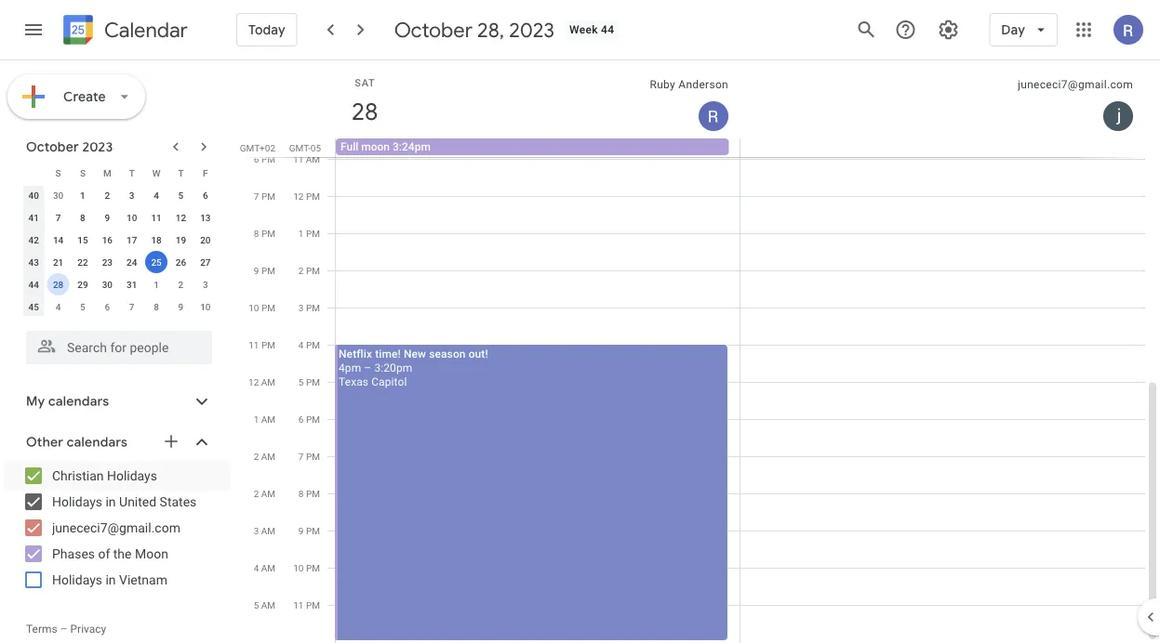 Task type: locate. For each thing, give the bounding box(es) containing it.
1 in from the top
[[106, 495, 116, 510]]

other calendars
[[26, 434, 128, 451]]

2 2 am from the top
[[254, 488, 275, 500]]

7 up 14 element
[[56, 212, 61, 223]]

31 element
[[121, 274, 143, 296]]

0 vertical spatial calendars
[[48, 394, 109, 410]]

terms – privacy
[[26, 623, 106, 636]]

6
[[254, 154, 259, 165], [203, 190, 208, 201], [105, 301, 110, 313], [299, 414, 304, 425]]

44
[[601, 23, 614, 36], [28, 279, 39, 290]]

0 horizontal spatial 9 pm
[[254, 265, 275, 276]]

s up september 30 element
[[55, 167, 61, 179]]

1 am
[[254, 414, 275, 425]]

0 vertical spatial 11 pm
[[249, 340, 275, 351]]

5 row from the top
[[21, 251, 218, 274]]

5 down 4 pm
[[299, 377, 304, 388]]

other calendars list
[[4, 460, 231, 595]]

create
[[63, 88, 106, 105]]

holidays
[[107, 468, 157, 484], [52, 495, 102, 510], [52, 573, 102, 588]]

28 inside cell
[[53, 279, 63, 290]]

0 horizontal spatial 28
[[53, 279, 63, 290]]

1 vertical spatial 9 pm
[[299, 526, 320, 537]]

week
[[569, 23, 598, 36]]

0 vertical spatial in
[[106, 495, 116, 510]]

30
[[53, 190, 63, 201], [102, 279, 113, 290]]

november 6 element
[[96, 296, 118, 318]]

create button
[[7, 74, 145, 119]]

28 down 21
[[53, 279, 63, 290]]

2 am down 1 am
[[254, 451, 275, 462]]

ruby
[[650, 78, 676, 91]]

in down christian holidays
[[106, 495, 116, 510]]

10 pm right 4 am
[[293, 563, 320, 574]]

4
[[154, 190, 159, 201], [56, 301, 61, 313], [299, 340, 304, 351], [254, 563, 259, 574]]

12
[[293, 191, 304, 202], [176, 212, 186, 223], [248, 377, 259, 388]]

0 horizontal spatial –
[[60, 623, 68, 636]]

1 vertical spatial 12
[[176, 212, 186, 223]]

november 5 element
[[72, 296, 94, 318]]

12 down 11 am
[[293, 191, 304, 202]]

gmt-05
[[289, 142, 321, 154]]

full
[[341, 140, 358, 154]]

11 pm right 5 am
[[293, 600, 320, 611]]

junececi7@gmail.com up phases of the moon
[[52, 521, 180, 536]]

0 horizontal spatial t
[[129, 167, 135, 179]]

october 2023
[[26, 139, 113, 155]]

9 pm left 2 pm
[[254, 265, 275, 276]]

september 30 element
[[47, 184, 69, 207]]

1 down 12 pm
[[299, 228, 304, 239]]

calendars up 'other calendars'
[[48, 394, 109, 410]]

holidays down christian
[[52, 495, 102, 510]]

october
[[394, 17, 473, 43], [26, 139, 79, 155]]

1 for 1 am
[[254, 414, 259, 425]]

1 horizontal spatial t
[[178, 167, 184, 179]]

2 vertical spatial holidays
[[52, 573, 102, 588]]

5 down 4 am
[[254, 600, 259, 611]]

october for october 2023
[[26, 139, 79, 155]]

1 right september 30 element
[[80, 190, 85, 201]]

1 vertical spatial holidays
[[52, 495, 102, 510]]

junececi7@gmail.com down day dropdown button
[[1018, 78, 1133, 91]]

3 up 4 pm
[[299, 302, 304, 314]]

1 down 12 am
[[254, 414, 259, 425]]

3 pm
[[299, 302, 320, 314]]

29
[[77, 279, 88, 290]]

new
[[404, 348, 426, 361]]

phases of the moon
[[52, 547, 168, 562]]

6 pm down "5 pm"
[[299, 414, 320, 425]]

0 horizontal spatial october
[[26, 139, 79, 155]]

16 element
[[96, 229, 118, 251]]

0 horizontal spatial 30
[[53, 190, 63, 201]]

10 pm left 3 pm
[[249, 302, 275, 314]]

5
[[178, 190, 184, 201], [80, 301, 85, 313], [299, 377, 304, 388], [254, 600, 259, 611]]

17 element
[[121, 229, 143, 251]]

18
[[151, 234, 162, 246]]

0 horizontal spatial 2023
[[82, 139, 113, 155]]

44 up 45
[[28, 279, 39, 290]]

1 horizontal spatial 11 pm
[[293, 600, 320, 611]]

junececi7@gmail.com
[[1018, 78, 1133, 91], [52, 521, 180, 536]]

1 inside "element"
[[154, 279, 159, 290]]

42
[[28, 234, 39, 246]]

7 pm left 12 pm
[[254, 191, 275, 202]]

add other calendars image
[[162, 433, 180, 451]]

1 vertical spatial 7 pm
[[299, 451, 320, 462]]

3 inside 'element'
[[203, 279, 208, 290]]

7 down 31 element
[[129, 301, 134, 313]]

row group inside 'october 2023' grid
[[21, 184, 218, 318]]

1 vertical spatial october
[[26, 139, 79, 155]]

m
[[103, 167, 111, 179]]

terms link
[[26, 623, 57, 636]]

9 down november 2 element
[[178, 301, 184, 313]]

of
[[98, 547, 110, 562]]

05
[[311, 142, 321, 154]]

12 for 12 am
[[248, 377, 259, 388]]

0 vertical spatial october
[[394, 17, 473, 43]]

1 horizontal spatial 12
[[248, 377, 259, 388]]

calendars up christian holidays
[[67, 434, 128, 451]]

0 vertical spatial 30
[[53, 190, 63, 201]]

27 element
[[194, 251, 217, 274]]

am up 1 am
[[261, 377, 275, 388]]

19 element
[[170, 229, 192, 251]]

7 pm down "5 pm"
[[299, 451, 320, 462]]

6 pm left the gmt-
[[254, 154, 275, 165]]

2 horizontal spatial 12
[[293, 191, 304, 202]]

12 up 19 in the left top of the page
[[176, 212, 186, 223]]

0 vertical spatial 10 pm
[[249, 302, 275, 314]]

1 horizontal spatial 8 pm
[[299, 488, 320, 500]]

26
[[176, 257, 186, 268]]

1 vertical spatial 28
[[53, 279, 63, 290]]

full moon 3:24pm
[[341, 140, 431, 154]]

in down phases of the moon
[[106, 573, 116, 588]]

12 for 12 pm
[[293, 191, 304, 202]]

s left m
[[80, 167, 86, 179]]

18 element
[[145, 229, 168, 251]]

0 vertical spatial 2023
[[509, 17, 555, 43]]

2 down 26 element
[[178, 279, 184, 290]]

calendars inside other calendars dropdown button
[[67, 434, 128, 451]]

10
[[127, 212, 137, 223], [200, 301, 211, 313], [249, 302, 259, 314], [293, 563, 304, 574]]

4 row from the top
[[21, 229, 218, 251]]

1 horizontal spatial 44
[[601, 23, 614, 36]]

0 horizontal spatial 10 pm
[[249, 302, 275, 314]]

30 for the 30 element
[[102, 279, 113, 290]]

9 pm
[[254, 265, 275, 276], [299, 526, 320, 537]]

28 inside column header
[[350, 96, 377, 127]]

7 pm
[[254, 191, 275, 202], [299, 451, 320, 462]]

3 up november 10 element
[[203, 279, 208, 290]]

my calendars
[[26, 394, 109, 410]]

calendars inside 'my calendars' dropdown button
[[48, 394, 109, 410]]

1 vertical spatial 8 pm
[[299, 488, 320, 500]]

20 element
[[194, 229, 217, 251]]

2 row from the top
[[21, 184, 218, 207]]

am down 1 am
[[261, 451, 275, 462]]

1 row from the top
[[21, 162, 218, 184]]

anderson
[[679, 78, 728, 91]]

11 up 18
[[151, 212, 162, 223]]

5 down 29 element
[[80, 301, 85, 313]]

1 vertical spatial junececi7@gmail.com
[[52, 521, 180, 536]]

3
[[129, 190, 134, 201], [203, 279, 208, 290], [299, 302, 304, 314], [254, 526, 259, 537]]

4 down 3 am
[[254, 563, 259, 574]]

october 2023 grid
[[18, 162, 218, 318]]

None search field
[[0, 324, 231, 365]]

45
[[28, 301, 39, 313]]

9
[[105, 212, 110, 223], [254, 265, 259, 276], [178, 301, 184, 313], [299, 526, 304, 537]]

1 horizontal spatial junececi7@gmail.com
[[1018, 78, 1133, 91]]

30 down 23
[[102, 279, 113, 290]]

8
[[80, 212, 85, 223], [254, 228, 259, 239], [154, 301, 159, 313], [299, 488, 304, 500]]

10 right 4 am
[[293, 563, 304, 574]]

1 horizontal spatial 10 pm
[[293, 563, 320, 574]]

2 down 1 am
[[254, 451, 259, 462]]

10 pm
[[249, 302, 275, 314], [293, 563, 320, 574]]

holidays in vietnam
[[52, 573, 167, 588]]

0 horizontal spatial 7 pm
[[254, 191, 275, 202]]

44 inside row
[[28, 279, 39, 290]]

0 horizontal spatial 6 pm
[[254, 154, 275, 165]]

main drawer image
[[22, 19, 45, 41]]

in
[[106, 495, 116, 510], [106, 573, 116, 588]]

1 s from the left
[[55, 167, 61, 179]]

1 horizontal spatial 30
[[102, 279, 113, 290]]

28 cell
[[46, 274, 70, 296]]

0 vertical spatial junececi7@gmail.com
[[1018, 78, 1133, 91]]

my
[[26, 394, 45, 410]]

0 vertical spatial holidays
[[107, 468, 157, 484]]

4 pm
[[299, 340, 320, 351]]

1 vertical spatial 30
[[102, 279, 113, 290]]

16
[[102, 234, 113, 246]]

am down 12 am
[[261, 414, 275, 425]]

4 down 28 element
[[56, 301, 61, 313]]

christian
[[52, 468, 104, 484]]

0 horizontal spatial s
[[55, 167, 61, 179]]

0 horizontal spatial junececi7@gmail.com
[[52, 521, 180, 536]]

26 element
[[170, 251, 192, 274]]

holidays up united
[[107, 468, 157, 484]]

sat
[[355, 77, 376, 88]]

– right '4pm'
[[364, 361, 372, 374]]

am down 3 am
[[261, 563, 275, 574]]

0 vertical spatial 8 pm
[[254, 228, 275, 239]]

1 horizontal spatial october
[[394, 17, 473, 43]]

2 am up 3 am
[[254, 488, 275, 500]]

am up 12 pm
[[306, 154, 320, 165]]

11 element
[[145, 207, 168, 229]]

november 1 element
[[145, 274, 168, 296]]

1 vertical spatial 2 am
[[254, 488, 275, 500]]

12 pm
[[293, 191, 320, 202]]

1 vertical spatial calendars
[[67, 434, 128, 451]]

1 vertical spatial 11 pm
[[293, 600, 320, 611]]

november 2 element
[[170, 274, 192, 296]]

phases
[[52, 547, 95, 562]]

junececi7@gmail.com inside other calendars list
[[52, 521, 180, 536]]

4 up "5 pm"
[[299, 340, 304, 351]]

1 for 1 pm
[[299, 228, 304, 239]]

t left w
[[129, 167, 135, 179]]

9 up 16 element
[[105, 212, 110, 223]]

season
[[429, 348, 466, 361]]

ruby anderson
[[650, 78, 728, 91]]

1 horizontal spatial –
[[364, 361, 372, 374]]

netflix time! new season out! 4pm – 3:20pm texas capitol
[[339, 348, 488, 388]]

11 left "05"
[[293, 154, 304, 165]]

7
[[254, 191, 259, 202], [56, 212, 61, 223], [129, 301, 134, 313], [299, 451, 304, 462]]

2 s from the left
[[80, 167, 86, 179]]

12 inside row group
[[176, 212, 186, 223]]

11 pm up 12 am
[[249, 340, 275, 351]]

1 vertical spatial in
[[106, 573, 116, 588]]

– right terms
[[60, 623, 68, 636]]

12 up 1 am
[[248, 377, 259, 388]]

4 for november 4 element at the left of the page
[[56, 301, 61, 313]]

6 pm
[[254, 154, 275, 165], [299, 414, 320, 425]]

1 for november 1 "element"
[[154, 279, 159, 290]]

5 up 12 element
[[178, 190, 184, 201]]

0 vertical spatial 2 am
[[254, 451, 275, 462]]

1 horizontal spatial 28
[[350, 96, 377, 127]]

0 horizontal spatial 12
[[176, 212, 186, 223]]

1 horizontal spatial s
[[80, 167, 86, 179]]

0 horizontal spatial 44
[[28, 279, 39, 290]]

44 right week
[[601, 23, 614, 36]]

6 row from the top
[[21, 274, 218, 296]]

october left 28,
[[394, 17, 473, 43]]

0 vertical spatial 28
[[350, 96, 377, 127]]

11 inside row group
[[151, 212, 162, 223]]

row group containing 40
[[21, 184, 218, 318]]

–
[[364, 361, 372, 374], [60, 623, 68, 636]]

holidays down phases
[[52, 573, 102, 588]]

2023 right 28,
[[509, 17, 555, 43]]

s
[[55, 167, 61, 179], [80, 167, 86, 179]]

0 vertical spatial –
[[364, 361, 372, 374]]

30 right 40
[[53, 190, 63, 201]]

row
[[21, 162, 218, 184], [21, 184, 218, 207], [21, 207, 218, 229], [21, 229, 218, 251], [21, 251, 218, 274], [21, 274, 218, 296], [21, 296, 218, 318]]

am
[[306, 154, 320, 165], [261, 377, 275, 388], [261, 414, 275, 425], [261, 451, 275, 462], [261, 488, 275, 500], [261, 526, 275, 537], [261, 563, 275, 574], [261, 600, 275, 611]]

pm
[[261, 154, 275, 165], [261, 191, 275, 202], [306, 191, 320, 202], [261, 228, 275, 239], [306, 228, 320, 239], [261, 265, 275, 276], [306, 265, 320, 276], [261, 302, 275, 314], [306, 302, 320, 314], [261, 340, 275, 351], [306, 340, 320, 351], [306, 377, 320, 388], [306, 414, 320, 425], [306, 451, 320, 462], [306, 488, 320, 500], [306, 526, 320, 537], [306, 563, 320, 574], [306, 600, 320, 611]]

3 up 4 am
[[254, 526, 259, 537]]

7 row from the top
[[21, 296, 218, 318]]

0 vertical spatial 9 pm
[[254, 265, 275, 276]]

1 vertical spatial 10 pm
[[293, 563, 320, 574]]

0 vertical spatial 12
[[293, 191, 304, 202]]

2 in from the top
[[106, 573, 116, 588]]

23 element
[[96, 251, 118, 274]]

2023 up m
[[82, 139, 113, 155]]

0 horizontal spatial 8 pm
[[254, 228, 275, 239]]

28 down sat
[[350, 96, 377, 127]]

12 for 12
[[176, 212, 186, 223]]

row group
[[21, 184, 218, 318]]

row containing 42
[[21, 229, 218, 251]]

saturday, october 28 element
[[343, 90, 386, 133]]

30 element
[[96, 274, 118, 296]]

1 vertical spatial 6 pm
[[299, 414, 320, 425]]

28 grid
[[238, 60, 1160, 644]]

28 column header
[[336, 60, 741, 139]]

4 for 4 pm
[[299, 340, 304, 351]]

2 am
[[254, 451, 275, 462], [254, 488, 275, 500]]

22
[[77, 257, 88, 268]]

1 vertical spatial 44
[[28, 279, 39, 290]]

11 pm
[[249, 340, 275, 351], [293, 600, 320, 611]]

1 horizontal spatial 6 pm
[[299, 414, 320, 425]]

t right w
[[178, 167, 184, 179]]

2 up 3 am
[[254, 488, 259, 500]]

1 pm
[[299, 228, 320, 239]]

3 row from the top
[[21, 207, 218, 229]]

full moon 3:24pm row
[[327, 139, 1160, 157]]

calendars for other calendars
[[67, 434, 128, 451]]

6 left the gmt-
[[254, 154, 259, 165]]

capitol
[[371, 375, 407, 388]]

8 pm
[[254, 228, 275, 239], [299, 488, 320, 500]]

6 up 13 element
[[203, 190, 208, 201]]

2 t from the left
[[178, 167, 184, 179]]

gmt+02
[[240, 142, 275, 154]]

am up 4 am
[[261, 526, 275, 537]]

t
[[129, 167, 135, 179], [178, 167, 184, 179]]

october up september 30 element
[[26, 139, 79, 155]]

1
[[80, 190, 85, 201], [299, 228, 304, 239], [154, 279, 159, 290], [254, 414, 259, 425]]

november 3 element
[[194, 274, 217, 296]]

1 down 25, today "element"
[[154, 279, 159, 290]]

2
[[105, 190, 110, 201], [299, 265, 304, 276], [178, 279, 184, 290], [254, 451, 259, 462], [254, 488, 259, 500]]

0 vertical spatial 6 pm
[[254, 154, 275, 165]]

9 pm right 3 am
[[299, 526, 320, 537]]

2 vertical spatial 12
[[248, 377, 259, 388]]



Task type: vqa. For each thing, say whether or not it's contained in the screenshot.
5 element
no



Task type: describe. For each thing, give the bounding box(es) containing it.
christian holidays
[[52, 468, 157, 484]]

41
[[28, 212, 39, 223]]

3 for november 3 'element'
[[203, 279, 208, 290]]

row containing s
[[21, 162, 218, 184]]

other
[[26, 434, 63, 451]]

2 pm
[[299, 265, 320, 276]]

14 element
[[47, 229, 69, 251]]

15 element
[[72, 229, 94, 251]]

4 for 4 am
[[254, 563, 259, 574]]

2 down m
[[105, 190, 110, 201]]

am down 4 am
[[261, 600, 275, 611]]

calendar element
[[60, 11, 188, 52]]

holidays inside list item
[[107, 468, 157, 484]]

row containing 45
[[21, 296, 218, 318]]

29 element
[[72, 274, 94, 296]]

11 up 12 am
[[249, 340, 259, 351]]

24
[[127, 257, 137, 268]]

13 element
[[194, 207, 217, 229]]

5 for 5 pm
[[299, 377, 304, 388]]

3 am
[[254, 526, 275, 537]]

moon
[[361, 140, 390, 154]]

4pm
[[339, 361, 361, 374]]

0 horizontal spatial 11 pm
[[249, 340, 275, 351]]

21
[[53, 257, 63, 268]]

1 horizontal spatial 7 pm
[[299, 451, 320, 462]]

vietnam
[[119, 573, 167, 588]]

w
[[152, 167, 160, 179]]

row containing 40
[[21, 184, 218, 207]]

21 element
[[47, 251, 69, 274]]

f
[[203, 167, 208, 179]]

my calendars button
[[4, 387, 231, 417]]

7 down gmt+02
[[254, 191, 259, 202]]

31
[[127, 279, 137, 290]]

22 element
[[72, 251, 94, 274]]

24 element
[[121, 251, 143, 274]]

netflix
[[339, 348, 372, 361]]

11 right 5 am
[[293, 600, 304, 611]]

14
[[53, 234, 63, 246]]

6 down the 30 element
[[105, 301, 110, 313]]

5 pm
[[299, 377, 320, 388]]

7 inside november 7 element
[[129, 301, 134, 313]]

– inside netflix time! new season out! 4pm – 3:20pm texas capitol
[[364, 361, 372, 374]]

out!
[[469, 348, 488, 361]]

13
[[200, 212, 211, 223]]

30 for september 30 element
[[53, 190, 63, 201]]

5 for 5 am
[[254, 600, 259, 611]]

11 am
[[293, 154, 320, 165]]

1 horizontal spatial 9 pm
[[299, 526, 320, 537]]

holidays for united
[[52, 495, 102, 510]]

1 vertical spatial –
[[60, 623, 68, 636]]

november 10 element
[[194, 296, 217, 318]]

states
[[160, 495, 197, 510]]

in for united
[[106, 495, 116, 510]]

19
[[176, 234, 186, 246]]

12 am
[[248, 377, 275, 388]]

9 right 27 element
[[254, 265, 259, 276]]

privacy link
[[70, 623, 106, 636]]

october for october 28, 2023
[[394, 17, 473, 43]]

40
[[28, 190, 39, 201]]

day
[[1001, 21, 1025, 38]]

5 for november 5 element
[[80, 301, 85, 313]]

25, today element
[[145, 251, 168, 274]]

christian holidays list item
[[4, 460, 231, 491]]

Search for people text field
[[37, 331, 201, 365]]

1 horizontal spatial 2023
[[509, 17, 555, 43]]

november 9 element
[[170, 296, 192, 318]]

am up 3 am
[[261, 488, 275, 500]]

november 8 element
[[145, 296, 168, 318]]

united
[[119, 495, 156, 510]]

25
[[151, 257, 162, 268]]

calendars for my calendars
[[48, 394, 109, 410]]

23
[[102, 257, 113, 268]]

today button
[[236, 7, 297, 52]]

gmt-
[[289, 142, 311, 154]]

1 vertical spatial 2023
[[82, 139, 113, 155]]

10 down november 3 'element'
[[200, 301, 211, 313]]

time!
[[375, 348, 401, 361]]

other calendars button
[[4, 428, 231, 458]]

today
[[248, 21, 285, 38]]

3 up 10 element
[[129, 190, 134, 201]]

27
[[200, 257, 211, 268]]

15
[[77, 234, 88, 246]]

12 element
[[170, 207, 192, 229]]

in for vietnam
[[106, 573, 116, 588]]

texas
[[339, 375, 369, 388]]

4 up 11 element
[[154, 190, 159, 201]]

november 7 element
[[121, 296, 143, 318]]

4 am
[[254, 563, 275, 574]]

1 t from the left
[[129, 167, 135, 179]]

junececi7@gmail.com inside 28 grid
[[1018, 78, 1133, 91]]

row containing 43
[[21, 251, 218, 274]]

holidays in united states
[[52, 495, 197, 510]]

6 right 1 am
[[299, 414, 304, 425]]

17
[[127, 234, 137, 246]]

row containing 44
[[21, 274, 218, 296]]

9 right 3 am
[[299, 526, 304, 537]]

3 for 3 pm
[[299, 302, 304, 314]]

settings menu image
[[937, 19, 960, 41]]

calendar
[[104, 17, 188, 43]]

3:20pm
[[374, 361, 413, 374]]

terms
[[26, 623, 57, 636]]

7 down "5 pm"
[[299, 451, 304, 462]]

sat 28
[[350, 77, 377, 127]]

row containing 41
[[21, 207, 218, 229]]

the
[[113, 547, 132, 562]]

november 4 element
[[47, 296, 69, 318]]

holidays for vietnam
[[52, 573, 102, 588]]

10 right november 10 element
[[249, 302, 259, 314]]

28,
[[477, 17, 504, 43]]

privacy
[[70, 623, 106, 636]]

10 element
[[121, 207, 143, 229]]

0 vertical spatial 44
[[601, 23, 614, 36]]

3:24pm
[[393, 140, 431, 154]]

week 44
[[569, 23, 614, 36]]

43
[[28, 257, 39, 268]]

moon
[[135, 547, 168, 562]]

25 cell
[[144, 251, 169, 274]]

2 up 3 pm
[[299, 265, 304, 276]]

october 28, 2023
[[394, 17, 555, 43]]

20
[[200, 234, 211, 246]]

full moon 3:24pm button
[[336, 139, 729, 155]]

28 element
[[47, 274, 69, 296]]

3 for 3 am
[[254, 526, 259, 537]]

0 vertical spatial 7 pm
[[254, 191, 275, 202]]

1 2 am from the top
[[254, 451, 275, 462]]

10 up 17
[[127, 212, 137, 223]]

calendar heading
[[100, 17, 188, 43]]

day button
[[989, 7, 1058, 52]]

5 am
[[254, 600, 275, 611]]



